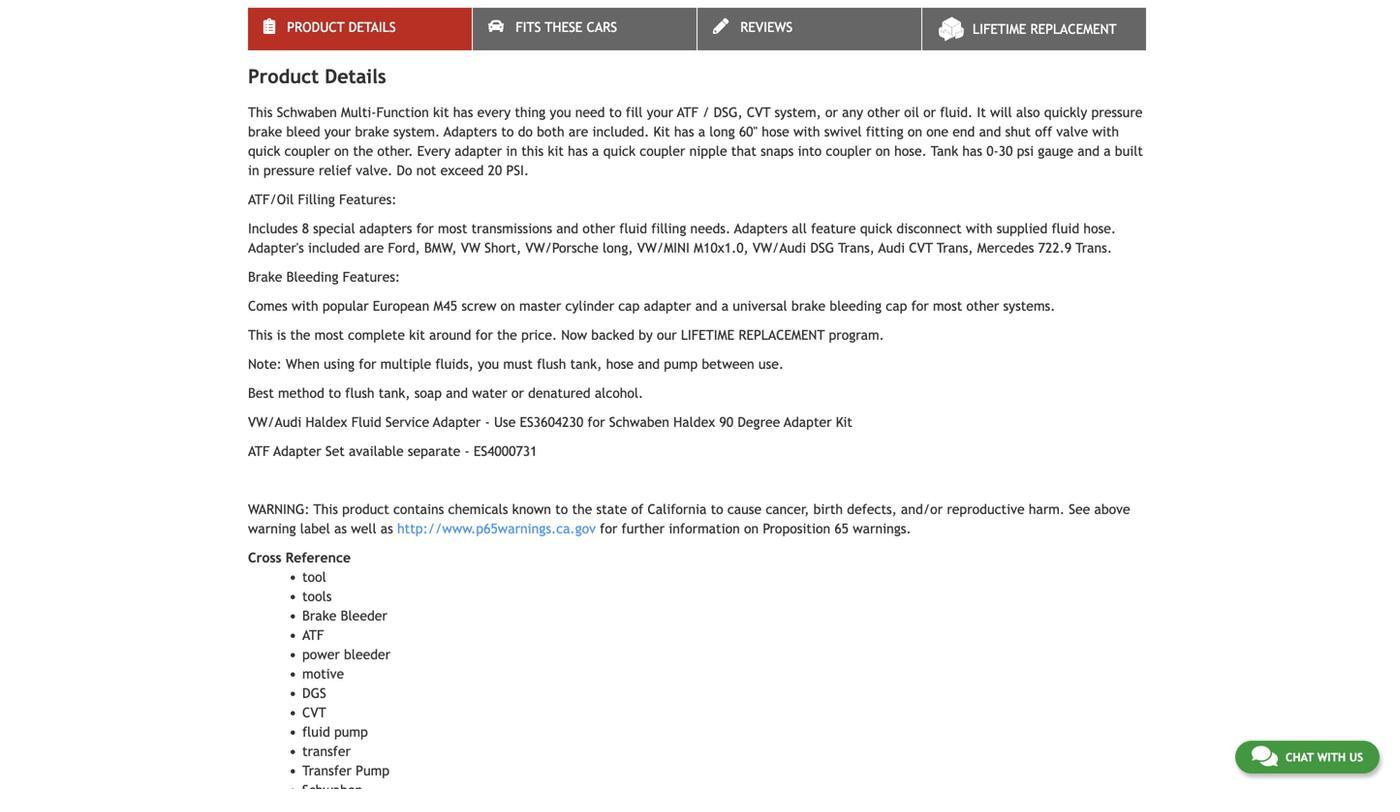 Task type: locate. For each thing, give the bounding box(es) containing it.
2 vertical spatial atf
[[302, 628, 324, 643]]

with up into
[[794, 124, 820, 139]]

0 horizontal spatial brake
[[248, 269, 282, 285]]

- right separate at left bottom
[[465, 444, 470, 459]]

for inside includes 8 special adapters for most transmissions and other fluid filling needs. adapters all feature quick disconnect with supplied fluid hose. adapter's included are ford, bmw, vw short, vw/porsche long, vw/mini m10x1.0, vw/audi dsg trans, audi cvt trans, mercedes 722.9 trans.
[[416, 221, 434, 236]]

0 horizontal spatial adapters
[[444, 124, 497, 139]]

1 trans, from the left
[[838, 240, 875, 256]]

with inside 'link'
[[1317, 751, 1346, 765]]

on down fitting
[[876, 143, 890, 159]]

or right water
[[512, 386, 524, 401]]

filling
[[298, 192, 335, 207]]

brake up replacement
[[792, 298, 826, 314]]

as left well
[[334, 521, 347, 537]]

0 vertical spatial most
[[438, 221, 467, 236]]

cap right bleeding
[[886, 298, 907, 314]]

0 horizontal spatial are
[[364, 240, 384, 256]]

0 horizontal spatial as
[[334, 521, 347, 537]]

this inside this schwaben multi-function kit has every thing you need to fill your atf / dsg, cvt system, or any other oil or fluid. it will also quickly pressure brake bleed your brake system. adapters to do both are included. kit has a long 60" hose with swivel fitting on one end and shut off valve with quick coupler on the other. every adapter in this kit has a quick coupler nipple that snaps into coupler on hose. tank has 0-30 psi gauge and a built in pressure relief valve. do not exceed 20 psi.
[[248, 105, 273, 120]]

included.
[[593, 124, 649, 139]]

transfer
[[302, 744, 351, 760]]

any
[[842, 105, 863, 120]]

water
[[472, 386, 507, 401]]

and/or
[[901, 502, 943, 517]]

system,
[[775, 105, 821, 120]]

product details
[[287, 19, 396, 35], [248, 65, 386, 88]]

tank, down multiple
[[379, 386, 410, 401]]

0 vertical spatial your
[[647, 105, 674, 120]]

of
[[631, 502, 644, 517]]

0 horizontal spatial cvt
[[302, 705, 326, 721]]

1 horizontal spatial hose
[[762, 124, 789, 139]]

1 vertical spatial product
[[248, 65, 319, 88]]

1 horizontal spatial cap
[[886, 298, 907, 314]]

atf down the best
[[248, 444, 270, 459]]

to down using
[[328, 386, 341, 401]]

short,
[[485, 240, 521, 256]]

fluid up long,
[[619, 221, 647, 236]]

1 horizontal spatial trans,
[[937, 240, 973, 256]]

comes with popular european m45 screw on master cylinder cap adapter and a universal brake bleeding cap for most other systems.
[[248, 298, 1056, 314]]

2 horizontal spatial most
[[933, 298, 962, 314]]

other up fitting
[[867, 105, 900, 120]]

your down multi-
[[324, 124, 351, 139]]

this schwaben multi-function kit has every thing you need to fill your atf / dsg, cvt system, or any other oil or fluid. it will also quickly pressure brake bleed your brake system. adapters to do both are included. kit has a long 60" hose with swivel fitting on one end and shut off valve with quick coupler on the other. every adapter in this kit has a quick coupler nipple that snaps into coupler on hose. tank has 0-30 psi gauge and a built in pressure relief valve. do not exceed 20 psi.
[[248, 105, 1143, 178]]

0 vertical spatial product details
[[287, 19, 396, 35]]

product up multi-
[[287, 19, 345, 35]]

filling
[[651, 221, 686, 236]]

with left "us"
[[1317, 751, 1346, 765]]

on down oil
[[908, 124, 922, 139]]

fluid
[[619, 221, 647, 236], [1052, 221, 1080, 236], [302, 725, 330, 740]]

vw/audi down all
[[753, 240, 806, 256]]

for right using
[[359, 356, 376, 372]]

as
[[334, 521, 347, 537], [381, 521, 393, 537]]

- for adapter
[[485, 415, 490, 430]]

european
[[373, 298, 430, 314]]

0 horizontal spatial hose.
[[894, 143, 927, 159]]

other inside includes 8 special adapters for most transmissions and other fluid filling needs. adapters all feature quick disconnect with supplied fluid hose. adapter's included are ford, bmw, vw short, vw/porsche long, vw/mini m10x1.0, vw/audi dsg trans, audi cvt trans, mercedes 722.9 trans.
[[583, 221, 615, 236]]

the up note: when using for multiple fluids, you must flush tank, hose and pump between use.
[[497, 327, 517, 343]]

0-
[[987, 143, 999, 159]]

quick up audi
[[860, 221, 893, 236]]

and right soap
[[446, 386, 468, 401]]

1 vertical spatial this
[[248, 327, 273, 343]]

warning: this product contains chemicals known to the state of california to cause cancer, birth defects, and/or reproductive harm. see above warning label as well as
[[248, 502, 1130, 537]]

fits these cars
[[516, 19, 617, 35]]

0 vertical spatial adapters
[[444, 124, 497, 139]]

0 vertical spatial pump
[[664, 356, 698, 372]]

valve
[[1057, 124, 1088, 139]]

brake down 'tools'
[[302, 608, 337, 624]]

adapter left set
[[273, 444, 321, 459]]

adapter up exceed
[[455, 143, 502, 159]]

for down alcohol.
[[588, 415, 605, 430]]

shut
[[1005, 124, 1031, 139]]

this for this is the most complete kit around for the price. now backed by our lifetime replacement program.
[[248, 327, 273, 343]]

1 vertical spatial pump
[[334, 725, 368, 740]]

or
[[825, 105, 838, 120], [924, 105, 936, 120], [512, 386, 524, 401]]

label
[[300, 521, 330, 537]]

0 vertical spatial in
[[506, 143, 517, 159]]

product up bleed
[[248, 65, 319, 88]]

the up valve.
[[353, 143, 373, 159]]

0 horizontal spatial trans,
[[838, 240, 875, 256]]

adapter
[[433, 415, 481, 430], [784, 415, 832, 430], [273, 444, 321, 459]]

0 horizontal spatial schwaben
[[277, 105, 337, 120]]

kit up system. at top
[[433, 105, 449, 120]]

details
[[349, 19, 396, 35], [325, 65, 386, 88]]

reviews link
[[698, 8, 921, 50]]

0 vertical spatial features:
[[339, 192, 397, 207]]

1 as from the left
[[334, 521, 347, 537]]

1 vertical spatial -
[[465, 444, 470, 459]]

1 vertical spatial cvt
[[909, 240, 933, 256]]

feature
[[811, 221, 856, 236]]

or right oil
[[924, 105, 936, 120]]

brake up comes
[[248, 269, 282, 285]]

adapter right degree
[[784, 415, 832, 430]]

2 vertical spatial other
[[967, 298, 999, 314]]

a left built
[[1104, 143, 1111, 159]]

dsg
[[810, 240, 834, 256]]

0 vertical spatial schwaben
[[277, 105, 337, 120]]

adapters left all
[[734, 221, 788, 236]]

0 horizontal spatial most
[[315, 327, 344, 343]]

your right fill
[[647, 105, 674, 120]]

1 horizontal spatial pressure
[[1092, 105, 1143, 120]]

kit
[[433, 105, 449, 120], [548, 143, 564, 159], [409, 327, 425, 343]]

information
[[669, 521, 740, 537]]

cause
[[728, 502, 762, 517]]

has down need
[[568, 143, 588, 159]]

-
[[485, 415, 490, 430], [465, 444, 470, 459]]

0 vertical spatial adapter
[[455, 143, 502, 159]]

well
[[351, 521, 377, 537]]

0 vertical spatial flush
[[537, 356, 566, 372]]

for right bleeding
[[911, 298, 929, 314]]

atf up power
[[302, 628, 324, 643]]

are inside this schwaben multi-function kit has every thing you need to fill your atf / dsg, cvt system, or any other oil or fluid. it will also quickly pressure brake bleed your brake system. adapters to do both are included. kit has a long 60" hose with swivel fitting on one end and shut off valve with quick coupler on the other. every adapter in this kit has a quick coupler nipple that snaps into coupler on hose. tank has 0-30 psi gauge and a built in pressure relief valve. do not exceed 20 psi.
[[569, 124, 588, 139]]

0 horizontal spatial cap
[[618, 298, 640, 314]]

2 vertical spatial cvt
[[302, 705, 326, 721]]

0 horizontal spatial haldex
[[306, 415, 347, 430]]

pump down our
[[664, 356, 698, 372]]

2 horizontal spatial coupler
[[826, 143, 872, 159]]

includes 8 special adapters for most transmissions and other fluid filling needs. adapters all feature quick disconnect with supplied fluid hose. adapter's included are ford, bmw, vw short, vw/porsche long, vw/mini m10x1.0, vw/audi dsg trans, audi cvt trans, mercedes 722.9 trans.
[[248, 221, 1116, 256]]

on
[[908, 124, 922, 139], [334, 143, 349, 159], [876, 143, 890, 159], [501, 298, 515, 314], [744, 521, 759, 537]]

this
[[248, 105, 273, 120], [248, 327, 273, 343], [314, 502, 338, 517]]

hose up snaps
[[762, 124, 789, 139]]

kit right included.
[[654, 124, 670, 139]]

fitting
[[866, 124, 904, 139]]

1 horizontal spatial flush
[[537, 356, 566, 372]]

0 horizontal spatial adapter
[[455, 143, 502, 159]]

1 vertical spatial hose
[[606, 356, 634, 372]]

brake left bleed
[[248, 124, 282, 139]]

0 horizontal spatial -
[[465, 444, 470, 459]]

lifetime
[[973, 21, 1026, 37]]

2 as from the left
[[381, 521, 393, 537]]

cross reference
[[248, 550, 351, 566]]

tank, down now
[[570, 356, 602, 372]]

0 vertical spatial kit
[[433, 105, 449, 120]]

2 coupler from the left
[[640, 143, 685, 159]]

other left the systems.
[[967, 298, 999, 314]]

built
[[1115, 143, 1143, 159]]

1 vertical spatial product details
[[248, 65, 386, 88]]

fits
[[516, 19, 541, 35]]

popular
[[323, 298, 369, 314]]

schwaben down alcohol.
[[609, 415, 669, 430]]

brake inside tool tools brake bleeder atf power bleeder motive dgs cvt fluid pump transfer transfer pump
[[302, 608, 337, 624]]

tank,
[[570, 356, 602, 372], [379, 386, 410, 401]]

1 vertical spatial hose.
[[1084, 221, 1116, 236]]

transmissions
[[472, 221, 552, 236]]

this up label
[[314, 502, 338, 517]]

0 horizontal spatial other
[[583, 221, 615, 236]]

/
[[703, 105, 710, 120]]

to right known
[[555, 502, 568, 517]]

pump
[[356, 763, 390, 779]]

vw/porsche
[[526, 240, 599, 256]]

other up long,
[[583, 221, 615, 236]]

brake
[[248, 269, 282, 285], [302, 608, 337, 624]]

1 horizontal spatial as
[[381, 521, 393, 537]]

1 horizontal spatial other
[[867, 105, 900, 120]]

features: for atf/oil filling features:
[[339, 192, 397, 207]]

every
[[477, 105, 511, 120]]

adapter up our
[[644, 298, 691, 314]]

1 horizontal spatial fluid
[[619, 221, 647, 236]]

are inside includes 8 special adapters for most transmissions and other fluid filling needs. adapters all feature quick disconnect with supplied fluid hose. adapter's included are ford, bmw, vw short, vw/porsche long, vw/mini m10x1.0, vw/audi dsg trans, audi cvt trans, mercedes 722.9 trans.
[[364, 240, 384, 256]]

as right well
[[381, 521, 393, 537]]

both
[[537, 124, 565, 139]]

separate
[[408, 444, 461, 459]]

in up psi.
[[506, 143, 517, 159]]

adapters down "every"
[[444, 124, 497, 139]]

psi
[[1017, 143, 1034, 159]]

cvt up 60"
[[747, 105, 771, 120]]

0 horizontal spatial vw/audi
[[248, 415, 302, 430]]

features: down valve.
[[339, 192, 397, 207]]

0 horizontal spatial coupler
[[285, 143, 330, 159]]

vw/audi down the best
[[248, 415, 302, 430]]

coupler left nipple
[[640, 143, 685, 159]]

2 vertical spatial most
[[315, 327, 344, 343]]

pressure up atf/oil
[[263, 163, 315, 178]]

hose inside this schwaben multi-function kit has every thing you need to fill your atf / dsg, cvt system, or any other oil or fluid. it will also quickly pressure brake bleed your brake system. adapters to do both are included. kit has a long 60" hose with swivel fitting on one end and shut off valve with quick coupler on the other. every adapter in this kit has a quick coupler nipple that snaps into coupler on hose. tank has 0-30 psi gauge and a built in pressure relief valve. do not exceed 20 psi.
[[762, 124, 789, 139]]

1 horizontal spatial hose.
[[1084, 221, 1116, 236]]

power
[[302, 647, 340, 663]]

with up mercedes
[[966, 221, 993, 236]]

haldex left 90
[[674, 415, 715, 430]]

cap up backed
[[618, 298, 640, 314]]

to left fill
[[609, 105, 622, 120]]

0 horizontal spatial fluid
[[302, 725, 330, 740]]

vw
[[461, 240, 480, 256]]

1 cap from the left
[[618, 298, 640, 314]]

1 horizontal spatial atf
[[302, 628, 324, 643]]

0 horizontal spatial pressure
[[263, 163, 315, 178]]

1 horizontal spatial -
[[485, 415, 490, 430]]

1 horizontal spatial kit
[[433, 105, 449, 120]]

has left "every"
[[453, 105, 473, 120]]

schwaben up bleed
[[277, 105, 337, 120]]

pump
[[664, 356, 698, 372], [334, 725, 368, 740]]

0 vertical spatial hose
[[762, 124, 789, 139]]

master
[[519, 298, 561, 314]]

0 vertical spatial are
[[569, 124, 588, 139]]

1 horizontal spatial vw/audi
[[753, 240, 806, 256]]

0 vertical spatial atf
[[677, 105, 699, 120]]

0 vertical spatial vw/audi
[[753, 240, 806, 256]]

2 horizontal spatial adapter
[[784, 415, 832, 430]]

0 vertical spatial hose.
[[894, 143, 927, 159]]

long
[[710, 124, 735, 139]]

quick down included.
[[603, 143, 636, 159]]

2 horizontal spatial quick
[[860, 221, 893, 236]]

hose. down fitting
[[894, 143, 927, 159]]

coupler down bleed
[[285, 143, 330, 159]]

state
[[596, 502, 627, 517]]

0 vertical spatial -
[[485, 415, 490, 430]]

atf inside tool tools brake bleeder atf power bleeder motive dgs cvt fluid pump transfer transfer pump
[[302, 628, 324, 643]]

1 vertical spatial adapter
[[644, 298, 691, 314]]

hose
[[762, 124, 789, 139], [606, 356, 634, 372]]

1 haldex from the left
[[306, 415, 347, 430]]

hose.
[[894, 143, 927, 159], [1084, 221, 1116, 236]]

1 horizontal spatial your
[[647, 105, 674, 120]]

hose. inside includes 8 special adapters for most transmissions and other fluid filling needs. adapters all feature quick disconnect with supplied fluid hose. adapter's included are ford, bmw, vw short, vw/porsche long, vw/mini m10x1.0, vw/audi dsg trans, audi cvt trans, mercedes 722.9 trans.
[[1084, 221, 1116, 236]]

0 vertical spatial product
[[287, 19, 345, 35]]

chat with us
[[1286, 751, 1363, 765]]

with down bleeding
[[292, 298, 318, 314]]

cvt inside this schwaben multi-function kit has every thing you need to fill your atf / dsg, cvt system, or any other oil or fluid. it will also quickly pressure brake bleed your brake system. adapters to do both are included. kit has a long 60" hose with swivel fitting on one end and shut off valve with quick coupler on the other. every adapter in this kit has a quick coupler nipple that snaps into coupler on hose. tank has 0-30 psi gauge and a built in pressure relief valve. do not exceed 20 psi.
[[747, 105, 771, 120]]

in up atf/oil
[[248, 163, 259, 178]]

and inside includes 8 special adapters for most transmissions and other fluid filling needs. adapters all feature quick disconnect with supplied fluid hose. adapter's included are ford, bmw, vw short, vw/porsche long, vw/mini m10x1.0, vw/audi dsg trans, audi cvt trans, mercedes 722.9 trans.
[[556, 221, 579, 236]]

kit up multiple
[[409, 327, 425, 343]]

0 vertical spatial pressure
[[1092, 105, 1143, 120]]

or left any
[[825, 105, 838, 120]]

our
[[657, 327, 677, 343]]

swivel
[[824, 124, 862, 139]]

hose. up trans.
[[1084, 221, 1116, 236]]

kit right degree
[[836, 415, 853, 430]]

method
[[278, 386, 324, 401]]

0 horizontal spatial in
[[248, 163, 259, 178]]

motive
[[302, 667, 344, 682]]

0 vertical spatial kit
[[654, 124, 670, 139]]

other inside this schwaben multi-function kit has every thing you need to fill your atf / dsg, cvt system, or any other oil or fluid. it will also quickly pressure brake bleed your brake system. adapters to do both are included. kit has a long 60" hose with swivel fitting on one end and shut off valve with quick coupler on the other. every adapter in this kit has a quick coupler nipple that snaps into coupler on hose. tank has 0-30 psi gauge and a built in pressure relief valve. do not exceed 20 psi.
[[867, 105, 900, 120]]

0 vertical spatial this
[[248, 105, 273, 120]]

atf left the /
[[677, 105, 699, 120]]

most up bmw,
[[438, 221, 467, 236]]

1 vertical spatial in
[[248, 163, 259, 178]]

other
[[867, 105, 900, 120], [583, 221, 615, 236], [967, 298, 999, 314]]

8
[[302, 221, 309, 236]]

kit down both
[[548, 143, 564, 159]]

1 vertical spatial flush
[[345, 386, 375, 401]]

hose up alcohol.
[[606, 356, 634, 372]]

1 horizontal spatial kit
[[836, 415, 853, 430]]

included
[[308, 240, 360, 256]]

0 horizontal spatial kit
[[409, 327, 425, 343]]

fill
[[626, 105, 643, 120]]

are
[[569, 124, 588, 139], [364, 240, 384, 256]]

quick up atf/oil
[[248, 143, 280, 159]]

fluid up 722.9
[[1052, 221, 1080, 236]]

product
[[342, 502, 389, 517]]

when
[[286, 356, 320, 372]]

1 horizontal spatial brake
[[302, 608, 337, 624]]

vw/audi inside includes 8 special adapters for most transmissions and other fluid filling needs. adapters all feature quick disconnect with supplied fluid hose. adapter's included are ford, bmw, vw short, vw/porsche long, vw/mini m10x1.0, vw/audi dsg trans, audi cvt trans, mercedes 722.9 trans.
[[753, 240, 806, 256]]

0 vertical spatial tank,
[[570, 356, 602, 372]]

exceed
[[441, 163, 484, 178]]

this up atf/oil
[[248, 105, 273, 120]]

1 vertical spatial kit
[[548, 143, 564, 159]]

cvt down disconnect
[[909, 240, 933, 256]]

0 vertical spatial cvt
[[747, 105, 771, 120]]

coupler down 'swivel'
[[826, 143, 872, 159]]

off
[[1035, 124, 1052, 139]]

cvt down dgs
[[302, 705, 326, 721]]

also
[[1016, 105, 1040, 120]]

trans, down disconnect
[[937, 240, 973, 256]]

these
[[545, 19, 583, 35]]

chat with us link
[[1235, 741, 1380, 774]]

the left state
[[572, 502, 592, 517]]

now
[[561, 327, 587, 343]]

1 horizontal spatial adapters
[[734, 221, 788, 236]]

cylinder
[[565, 298, 614, 314]]

1 horizontal spatial most
[[438, 221, 467, 236]]

product details inside product details link
[[287, 19, 396, 35]]

fluid up transfer
[[302, 725, 330, 740]]

- left use
[[485, 415, 490, 430]]

2 cap from the left
[[886, 298, 907, 314]]

are down adapters
[[364, 240, 384, 256]]

features: up 'popular' at the left of the page
[[343, 269, 400, 285]]

flush up fluid
[[345, 386, 375, 401]]

bleed
[[286, 124, 320, 139]]

1 vertical spatial brake
[[302, 608, 337, 624]]

and up 0-
[[979, 124, 1001, 139]]

includes
[[248, 221, 298, 236]]

thing you
[[515, 105, 571, 120]]

0 horizontal spatial hose
[[606, 356, 634, 372]]

2 trans, from the left
[[937, 240, 973, 256]]

0 horizontal spatial or
[[512, 386, 524, 401]]

comments image
[[1252, 745, 1278, 768]]

for up bmw,
[[416, 221, 434, 236]]

1 horizontal spatial haldex
[[674, 415, 715, 430]]



Task type: vqa. For each thing, say whether or not it's contained in the screenshot.
Label"
no



Task type: describe. For each thing, give the bounding box(es) containing it.
program.
[[829, 327, 884, 343]]

2 vertical spatial kit
[[409, 327, 425, 343]]

see
[[1069, 502, 1090, 517]]

price.
[[521, 327, 557, 343]]

cars
[[587, 19, 617, 35]]

quick inside includes 8 special adapters for most transmissions and other fluid filling needs. adapters all feature quick disconnect with supplied fluid hose. adapter's included are ford, bmw, vw short, vw/porsche long, vw/mini m10x1.0, vw/audi dsg trans, audi cvt trans, mercedes 722.9 trans.
[[860, 221, 893, 236]]

into
[[798, 143, 822, 159]]

to left do
[[501, 124, 514, 139]]

1 horizontal spatial quick
[[603, 143, 636, 159]]

lifetime replacement link
[[922, 8, 1146, 50]]

1 vertical spatial most
[[933, 298, 962, 314]]

cvt inside tool tools brake bleeder atf power bleeder motive dgs cvt fluid pump transfer transfer pump
[[302, 705, 326, 721]]

a up lifetime
[[722, 298, 729, 314]]

snaps
[[761, 143, 794, 159]]

adapters inside includes 8 special adapters for most transmissions and other fluid filling needs. adapters all feature quick disconnect with supplied fluid hose. adapter's included are ford, bmw, vw short, vw/porsche long, vw/mini m10x1.0, vw/audi dsg trans, audi cvt trans, mercedes 722.9 trans.
[[734, 221, 788, 236]]

note:
[[248, 356, 282, 372]]

kit inside this schwaben multi-function kit has every thing you need to fill your atf / dsg, cvt system, or any other oil or fluid. it will also quickly pressure brake bleed your brake system. adapters to do both are included. kit has a long 60" hose with swivel fitting on one end and shut off valve with quick coupler on the other. every adapter in this kit has a quick coupler nipple that snaps into coupler on hose. tank has 0-30 psi gauge and a built in pressure relief valve. do not exceed 20 psi.
[[654, 124, 670, 139]]

reproductive
[[947, 502, 1025, 517]]

disconnect
[[897, 221, 962, 236]]

needs.
[[690, 221, 731, 236]]

bleeding
[[286, 269, 339, 285]]

lifetime
[[681, 327, 735, 343]]

has up nipple
[[674, 124, 694, 139]]

1 horizontal spatial tank,
[[570, 356, 602, 372]]

is
[[277, 327, 286, 343]]

adapter inside this schwaben multi-function kit has every thing you need to fill your atf / dsg, cvt system, or any other oil or fluid. it will also quickly pressure brake bleed your brake system. adapters to do both are included. kit has a long 60" hose with swivel fitting on one end and shut off valve with quick coupler on the other. every adapter in this kit has a quick coupler nipple that snaps into coupler on hose. tank has 0-30 psi gauge and a built in pressure relief valve. do not exceed 20 psi.
[[455, 143, 502, 159]]

vw/audi haldex fluid service adapter - use es3604230 for schwaben haldex 90 degree adapter kit
[[248, 415, 853, 430]]

3 coupler from the left
[[826, 143, 872, 159]]

adapters inside this schwaben multi-function kit has every thing you need to fill your atf / dsg, cvt system, or any other oil or fluid. it will also quickly pressure brake bleed your brake system. adapters to do both are included. kit has a long 60" hose with swivel fitting on one end and shut off valve with quick coupler on the other. every adapter in this kit has a quick coupler nipple that snaps into coupler on hose. tank has 0-30 psi gauge and a built in pressure relief valve. do not exceed 20 psi.
[[444, 124, 497, 139]]

brake bleeding features:
[[248, 269, 400, 285]]

denatured
[[528, 386, 591, 401]]

30
[[999, 143, 1013, 159]]

gauge
[[1038, 143, 1074, 159]]

warnings.
[[853, 521, 911, 537]]

and down valve on the right top of the page
[[1078, 143, 1100, 159]]

contains
[[393, 502, 444, 517]]

the right is
[[290, 327, 310, 343]]

0 horizontal spatial brake
[[248, 124, 282, 139]]

1 horizontal spatial brake
[[355, 124, 389, 139]]

features: for brake bleeding features:
[[343, 269, 400, 285]]

use.
[[759, 356, 784, 372]]

this
[[522, 143, 544, 159]]

tools
[[302, 589, 332, 605]]

on down cause
[[744, 521, 759, 537]]

do
[[397, 163, 412, 178]]

chat
[[1286, 751, 1314, 765]]

http://www.p65warnings.ca.gov for further information on proposition 65 warnings.
[[397, 521, 911, 537]]

1 horizontal spatial adapter
[[644, 298, 691, 314]]

and down by
[[638, 356, 660, 372]]

this for this schwaben multi-function kit has every thing you need to fill your atf / dsg, cvt system, or any other oil or fluid. it will also quickly pressure brake bleed your brake system. adapters to do both are included. kit has a long 60" hose with swivel fitting on one end and shut off valve with quick coupler on the other. every adapter in this kit has a quick coupler nipple that snaps into coupler on hose. tank has 0-30 psi gauge and a built in pressure relief valve. do not exceed 20 psi.
[[248, 105, 273, 120]]

on left master
[[501, 298, 515, 314]]

- for separate
[[465, 444, 470, 459]]

vw/mini
[[637, 240, 690, 256]]

the inside warning: this product contains chemicals known to the state of california to cause cancer, birth defects, and/or reproductive harm. see above warning label as well as
[[572, 502, 592, 517]]

to up 'information'
[[711, 502, 723, 517]]

complete
[[348, 327, 405, 343]]

1 horizontal spatial or
[[825, 105, 838, 120]]

around
[[429, 327, 471, 343]]

audi
[[879, 240, 905, 256]]

for up the you
[[475, 327, 493, 343]]

2 haldex from the left
[[674, 415, 715, 430]]

a down included.
[[592, 143, 599, 159]]

1 vertical spatial vw/audi
[[248, 415, 302, 430]]

use
[[494, 415, 516, 430]]

every
[[417, 143, 451, 159]]

1 vertical spatial schwaben
[[609, 415, 669, 430]]

and up lifetime
[[695, 298, 718, 314]]

other.
[[377, 143, 413, 159]]

1 vertical spatial atf
[[248, 444, 270, 459]]

fluid inside tool tools brake bleeder atf power bleeder motive dgs cvt fluid pump transfer transfer pump
[[302, 725, 330, 740]]

system.
[[393, 124, 440, 139]]

on up relief
[[334, 143, 349, 159]]

pump inside tool tools brake bleeder atf power bleeder motive dgs cvt fluid pump transfer transfer pump
[[334, 725, 368, 740]]

bleeding
[[830, 298, 882, 314]]

california
[[648, 502, 707, 517]]

with inside includes 8 special adapters for most transmissions and other fluid filling needs. adapters all feature quick disconnect with supplied fluid hose. adapter's included are ford, bmw, vw short, vw/porsche long, vw/mini m10x1.0, vw/audi dsg trans, audi cvt trans, mercedes 722.9 trans.
[[966, 221, 993, 236]]

schwaben inside this schwaben multi-function kit has every thing you need to fill your atf / dsg, cvt system, or any other oil or fluid. it will also quickly pressure brake bleed your brake system. adapters to do both are included. kit has a long 60" hose with swivel fitting on one end and shut off valve with quick coupler on the other. every adapter in this kit has a quick coupler nipple that snaps into coupler on hose. tank has 0-30 psi gauge and a built in pressure relief valve. do not exceed 20 psi.
[[277, 105, 337, 120]]

by
[[639, 327, 653, 343]]

alcohol.
[[595, 386, 644, 401]]

multi-
[[341, 105, 376, 120]]

0 vertical spatial details
[[349, 19, 396, 35]]

for down state
[[600, 521, 618, 537]]

do
[[518, 124, 533, 139]]

replacement
[[739, 327, 825, 343]]

degree
[[738, 415, 780, 430]]

with up built
[[1092, 124, 1119, 139]]

atf/oil
[[248, 192, 294, 207]]

the inside this schwaben multi-function kit has every thing you need to fill your atf / dsg, cvt system, or any other oil or fluid. it will also quickly pressure brake bleed your brake system. adapters to do both are included. kit has a long 60" hose with swivel fitting on one end and shut off valve with quick coupler on the other. every adapter in this kit has a quick coupler nipple that snaps into coupler on hose. tank has 0-30 psi gauge and a built in pressure relief valve. do not exceed 20 psi.
[[353, 143, 373, 159]]

all
[[792, 221, 807, 236]]

90
[[719, 415, 734, 430]]

1 vertical spatial pressure
[[263, 163, 315, 178]]

product details link
[[248, 8, 472, 50]]

es4000731
[[474, 444, 537, 459]]

has left 0-
[[963, 143, 983, 159]]

m10x1.0,
[[694, 240, 749, 256]]

backed
[[591, 327, 635, 343]]

service
[[386, 415, 429, 430]]

available
[[349, 444, 404, 459]]

this inside warning: this product contains chemicals known to the state of california to cause cancer, birth defects, and/or reproductive harm. see above warning label as well as
[[314, 502, 338, 517]]

2 horizontal spatial brake
[[792, 298, 826, 314]]

0 horizontal spatial flush
[[345, 386, 375, 401]]

hose. inside this schwaben multi-function kit has every thing you need to fill your atf / dsg, cvt system, or any other oil or fluid. it will also quickly pressure brake bleed your brake system. adapters to do both are included. kit has a long 60" hose with swivel fitting on one end and shut off valve with quick coupler on the other. every adapter in this kit has a quick coupler nipple that snaps into coupler on hose. tank has 0-30 psi gauge and a built in pressure relief valve. do not exceed 20 psi.
[[894, 143, 927, 159]]

harm.
[[1029, 502, 1065, 517]]

1 coupler from the left
[[285, 143, 330, 159]]

us
[[1350, 751, 1363, 765]]

cvt inside includes 8 special adapters for most transmissions and other fluid filling needs. adapters all feature quick disconnect with supplied fluid hose. adapter's included are ford, bmw, vw short, vw/porsche long, vw/mini m10x1.0, vw/audi dsg trans, audi cvt trans, mercedes 722.9 trans.
[[909, 240, 933, 256]]

2 horizontal spatial kit
[[548, 143, 564, 159]]

trans.
[[1076, 240, 1112, 256]]

20
[[488, 163, 502, 178]]

2 horizontal spatial fluid
[[1052, 221, 1080, 236]]

1 vertical spatial details
[[325, 65, 386, 88]]

known
[[512, 502, 551, 517]]

bleeder
[[341, 608, 387, 624]]

0 horizontal spatial your
[[324, 124, 351, 139]]

most inside includes 8 special adapters for most transmissions and other fluid filling needs. adapters all feature quick disconnect with supplied fluid hose. adapter's included are ford, bmw, vw short, vw/porsche long, vw/mini m10x1.0, vw/audi dsg trans, audi cvt trans, mercedes 722.9 trans.
[[438, 221, 467, 236]]

special
[[313, 221, 355, 236]]

0 horizontal spatial adapter
[[273, 444, 321, 459]]

fluid.
[[940, 105, 973, 120]]

fits these cars link
[[473, 8, 697, 50]]

using
[[324, 356, 355, 372]]

1 horizontal spatial adapter
[[433, 415, 481, 430]]

reference
[[286, 550, 351, 566]]

cancer,
[[766, 502, 809, 517]]

adapter's
[[248, 240, 304, 256]]

1 vertical spatial tank,
[[379, 386, 410, 401]]

soap
[[414, 386, 442, 401]]

it
[[977, 105, 986, 120]]

best method to flush tank, soap and water or denatured alcohol.
[[248, 386, 644, 401]]

chemicals
[[448, 502, 508, 517]]

nipple
[[690, 143, 727, 159]]

2 horizontal spatial or
[[924, 105, 936, 120]]

65
[[835, 521, 849, 537]]

a down the /
[[698, 124, 705, 139]]

m45 screw
[[434, 298, 497, 314]]

atf inside this schwaben multi-function kit has every thing you need to fill your atf / dsg, cvt system, or any other oil or fluid. it will also quickly pressure brake bleed your brake system. adapters to do both are included. kit has a long 60" hose with swivel fitting on one end and shut off valve with quick coupler on the other. every adapter in this kit has a quick coupler nipple that snaps into coupler on hose. tank has 0-30 psi gauge and a built in pressure relief valve. do not exceed 20 psi.
[[677, 105, 699, 120]]

0 horizontal spatial quick
[[248, 143, 280, 159]]

you
[[478, 356, 499, 372]]

lifetime replacement
[[973, 21, 1117, 37]]

universal
[[733, 298, 787, 314]]



